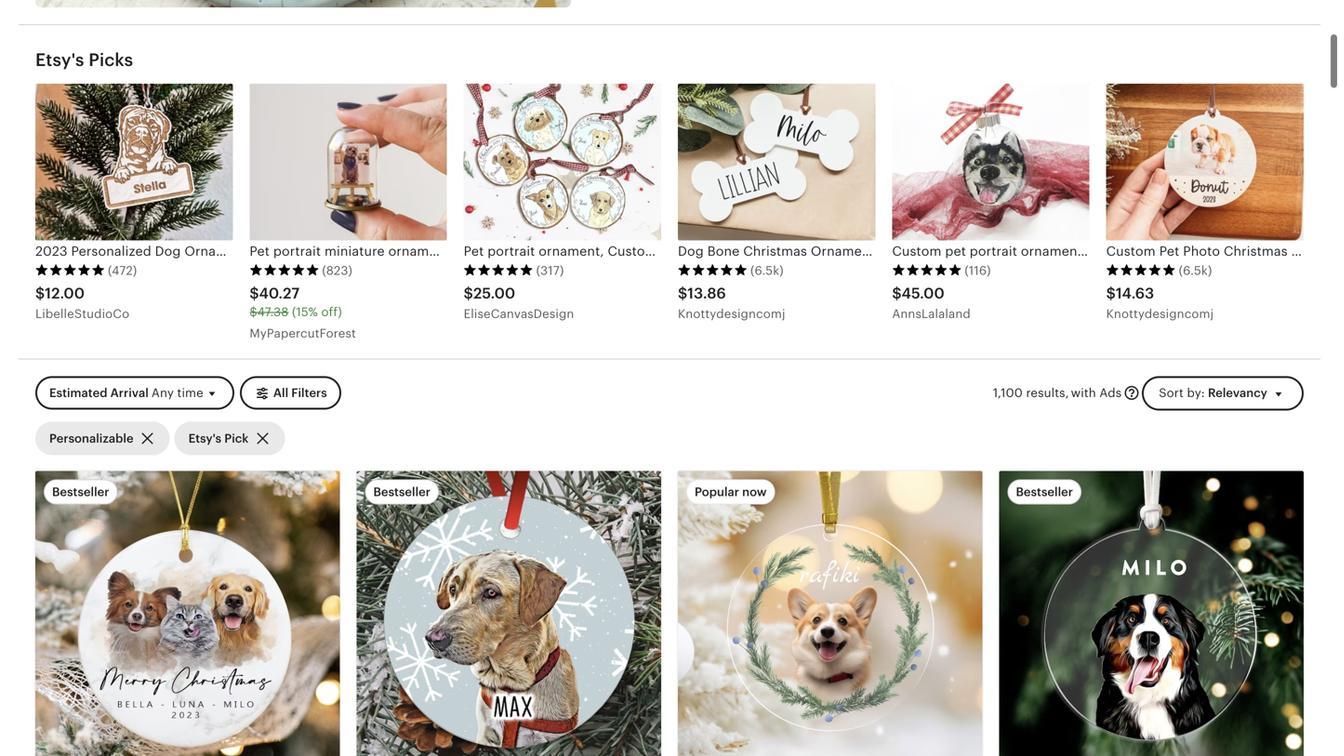 Task type: vqa. For each thing, say whether or not it's contained in the screenshot.
find
no



Task type: locate. For each thing, give the bounding box(es) containing it.
25.00
[[474, 285, 516, 302]]

$ inside $ 13.86 knottydesigncomj
[[678, 285, 688, 302]]

1 horizontal spatial bestseller
[[374, 485, 431, 499]]

(6.5k) up $ 14.63 knottydesigncomj
[[1179, 264, 1213, 278]]

pet portrait miniature ornament, personalised pet photo miniature image
[[250, 84, 447, 240]]

5 out of 5 stars image up 13.86
[[678, 264, 748, 277]]

$ inside $ 25.00 elisecanvasdesign
[[464, 285, 474, 302]]

14.63
[[1116, 285, 1155, 302]]

47.38
[[257, 305, 289, 319]]

5 out of 5 stars image for 13.86
[[678, 264, 748, 277]]

mypapercutforest
[[250, 326, 356, 340]]

1 vertical spatial etsy's
[[188, 432, 222, 446]]

40.27
[[259, 285, 300, 302]]

5 out of 5 stars image up 25.00
[[464, 264, 534, 277]]

0 horizontal spatial (6.5k)
[[751, 264, 784, 278]]

etsy's
[[35, 50, 84, 70], [188, 432, 222, 446]]

$ for 45.00
[[893, 285, 902, 302]]

5 out of 5 stars image up 45.00
[[893, 264, 962, 277]]

picks
[[89, 50, 133, 70]]

(472)
[[108, 264, 137, 278]]

any
[[152, 386, 174, 400]]

2 bestseller link from the left
[[357, 471, 662, 756]]

knottydesigncomj for 13.86
[[678, 307, 786, 321]]

(6.5k) for 13.86
[[751, 264, 784, 278]]

bestseller for personalized pet ornament, pets christmas ornament, cat dog photo ornament, pet portrait ornament, pet memorial ornament, pet lover gifts
[[52, 485, 109, 499]]

knottydesigncomj down 14.63
[[1107, 307, 1214, 321]]

$ inside $ 45.00 annslalaland
[[893, 285, 902, 302]]

knottydesigncomj down 13.86
[[678, 307, 786, 321]]

1 bestseller link from the left
[[35, 471, 340, 756]]

etsy's pick
[[188, 432, 249, 446]]

with ads
[[1072, 386, 1122, 400]]

0 horizontal spatial knottydesigncomj
[[678, 307, 786, 321]]

5 out of 5 stars image for 25.00
[[464, 264, 534, 277]]

etsy's left pick
[[188, 432, 222, 446]]

knottydesigncomj
[[678, 307, 786, 321], [1107, 307, 1214, 321]]

0 horizontal spatial bestseller
[[52, 485, 109, 499]]

5 out of 5 stars image for 12.00
[[35, 264, 105, 277]]

5 5 out of 5 stars image from the left
[[893, 264, 962, 277]]

$ for 12.00
[[35, 285, 45, 302]]

$ inside $ 12.00 libellestudioco
[[35, 285, 45, 302]]

bestseller link
[[35, 471, 340, 756], [357, 471, 662, 756], [1000, 471, 1304, 756]]

1 5 out of 5 stars image from the left
[[35, 264, 105, 277]]

$ for 13.86
[[678, 285, 688, 302]]

dog bone christmas ornament, custom dog bone ornament, personalized dog name christmas ornament, puppy holiday ornament, dog christmas gift image
[[678, 84, 876, 240]]

1 knottydesigncomj from the left
[[678, 307, 786, 321]]

arrival
[[110, 386, 149, 400]]

(6.5k) up $ 13.86 knottydesigncomj
[[751, 264, 784, 278]]

with
[[1072, 386, 1097, 400]]

2 bestseller from the left
[[374, 485, 431, 499]]

bestseller
[[52, 485, 109, 499], [374, 485, 431, 499], [1016, 485, 1074, 499]]

$ for 14.63
[[1107, 285, 1116, 302]]

$ 14.63 knottydesigncomj
[[1107, 285, 1214, 321]]

2 horizontal spatial bestseller
[[1016, 485, 1074, 499]]

1 horizontal spatial bestseller link
[[357, 471, 662, 756]]

13.86
[[688, 285, 726, 302]]

(6.5k)
[[751, 264, 784, 278], [1179, 264, 1213, 278]]

(15%
[[292, 305, 318, 319]]

0 vertical spatial etsy's
[[35, 50, 84, 70]]

5 out of 5 stars image up '12.00'
[[35, 264, 105, 277]]

1 (6.5k) from the left
[[751, 264, 784, 278]]

6 5 out of 5 stars image from the left
[[1107, 264, 1177, 277]]

4 5 out of 5 stars image from the left
[[678, 264, 748, 277]]

bestseller for personalized pet ornament • custom dog ornament • gifts for pet lovers • christmas ornament • christmas gifts • ppo02 image
[[1016, 485, 1074, 499]]

all
[[273, 386, 289, 400]]

$ inside $ 14.63 knottydesigncomj
[[1107, 285, 1116, 302]]

(317)
[[537, 264, 564, 278]]

1 horizontal spatial knottydesigncomj
[[1107, 307, 1214, 321]]

2 (6.5k) from the left
[[1179, 264, 1213, 278]]

popular now link
[[678, 471, 983, 756]]

3 bestseller from the left
[[1016, 485, 1074, 499]]

0 horizontal spatial etsy's
[[35, 50, 84, 70]]

1,100 results,
[[994, 386, 1070, 400]]

(116)
[[965, 264, 992, 278]]

$
[[35, 285, 45, 302], [250, 285, 259, 302], [464, 285, 474, 302], [678, 285, 688, 302], [893, 285, 902, 302], [1107, 285, 1116, 302], [250, 305, 257, 319]]

$ 45.00 annslalaland
[[893, 285, 971, 321]]

1 horizontal spatial etsy's
[[188, 432, 222, 446]]

etsy's left picks on the top
[[35, 50, 84, 70]]

5 out of 5 stars image up 14.63
[[1107, 264, 1177, 277]]

1 horizontal spatial (6.5k)
[[1179, 264, 1213, 278]]

5 out of 5 stars image for 14.63
[[1107, 264, 1177, 277]]

3 5 out of 5 stars image from the left
[[464, 264, 534, 277]]

5 out of 5 stars image up 40.27
[[250, 264, 319, 277]]

1 bestseller from the left
[[52, 485, 109, 499]]

2 horizontal spatial bestseller link
[[1000, 471, 1304, 756]]

5 out of 5 stars image
[[35, 264, 105, 277], [250, 264, 319, 277], [464, 264, 534, 277], [678, 264, 748, 277], [893, 264, 962, 277], [1107, 264, 1177, 277]]

2 knottydesigncomj from the left
[[1107, 307, 1214, 321]]

libellestudioco
[[35, 307, 130, 321]]

0 horizontal spatial bestseller link
[[35, 471, 340, 756]]

12.00
[[45, 285, 85, 302]]

2023 personalized dog ornament | pet ornament | custom dog ornament | dog mom christmas present | dog's first christmas | dog breed gift image
[[35, 84, 233, 240]]

time
[[177, 386, 204, 400]]

2 5 out of 5 stars image from the left
[[250, 264, 319, 277]]



Task type: describe. For each thing, give the bounding box(es) containing it.
filters
[[291, 386, 327, 400]]

custom pet portrait ornament, hand painted christmas ornament, name text initial, etsy's pick, cat, dog, horse,pet portrait phone case image
[[893, 84, 1090, 240]]

pet portrait ornament, custom pet portrait painting, custom christmas ornament, custom pet ornament image
[[464, 84, 662, 240]]

annslalaland
[[893, 307, 971, 321]]

bestseller for the pet portrait ornament - custom pet art - personalized pet ornament - dog portrait - custom cat art image
[[374, 485, 431, 499]]

etsy's picks
[[35, 50, 133, 70]]

personalized pet ornament • custom dog ornament • gifts for pet lovers • christmas ornament • christmas gifts • ppo02 image
[[1000, 471, 1304, 756]]

pick
[[224, 432, 249, 446]]

1,100
[[994, 386, 1023, 400]]

5 out of 5 stars image for 40.27
[[250, 264, 319, 277]]

ads
[[1100, 386, 1122, 400]]

all filters
[[273, 386, 327, 400]]

etsy's pick link
[[175, 422, 285, 455]]

personalizable
[[49, 432, 134, 446]]

estimated
[[49, 386, 107, 400]]

$ 25.00 elisecanvasdesign
[[464, 285, 574, 321]]

now
[[743, 485, 767, 499]]

results,
[[1027, 386, 1070, 400]]

sort by: relevancy
[[1160, 386, 1268, 400]]

3 bestseller link from the left
[[1000, 471, 1304, 756]]

personalized pet ornament, custom dog christmas ornament, pet ornament using photo, cat christmas photo ornament, pet portrait name gift image
[[678, 471, 983, 756]]

personalizable link
[[35, 422, 170, 455]]

$ 40.27 $ 47.38 (15% off) mypapercutforest
[[250, 285, 356, 340]]

$ 13.86 knottydesigncomj
[[678, 285, 786, 321]]

$ 12.00 libellestudioco
[[35, 285, 130, 321]]

pet portrait ornament - custom pet art - personalized pet ornament - dog portrait - custom cat art image
[[357, 471, 662, 756]]

popular
[[695, 485, 740, 499]]

estimated arrival any time
[[49, 386, 204, 400]]

$ for 25.00
[[464, 285, 474, 302]]

personalized pet ornament, pets christmas ornament, cat dog photo ornament, pet portrait ornament, pet memorial ornament, pet lover gifts image
[[35, 471, 340, 756]]

etsy's for etsy's pick
[[188, 432, 222, 446]]

(6.5k) for 14.63
[[1179, 264, 1213, 278]]

popular now
[[695, 485, 767, 499]]

5 out of 5 stars image for 45.00
[[893, 264, 962, 277]]

all filters button
[[240, 377, 341, 410]]

$ for 40.27
[[250, 285, 259, 302]]

elisecanvasdesign
[[464, 307, 574, 321]]

relevancy
[[1209, 386, 1268, 400]]

etsy's for etsy's picks
[[35, 50, 84, 70]]

knottydesigncomj for 14.63
[[1107, 307, 1214, 321]]

off)
[[321, 305, 342, 319]]

(823)
[[322, 264, 353, 278]]

by:
[[1188, 386, 1206, 400]]

custom pet photo christmas ornament, pet portrait christmas ornament, dog photo ornament, cat photo ornament, 2023 pet christmas ornament image
[[1107, 84, 1304, 240]]

45.00
[[902, 285, 945, 302]]

sort
[[1160, 386, 1184, 400]]



